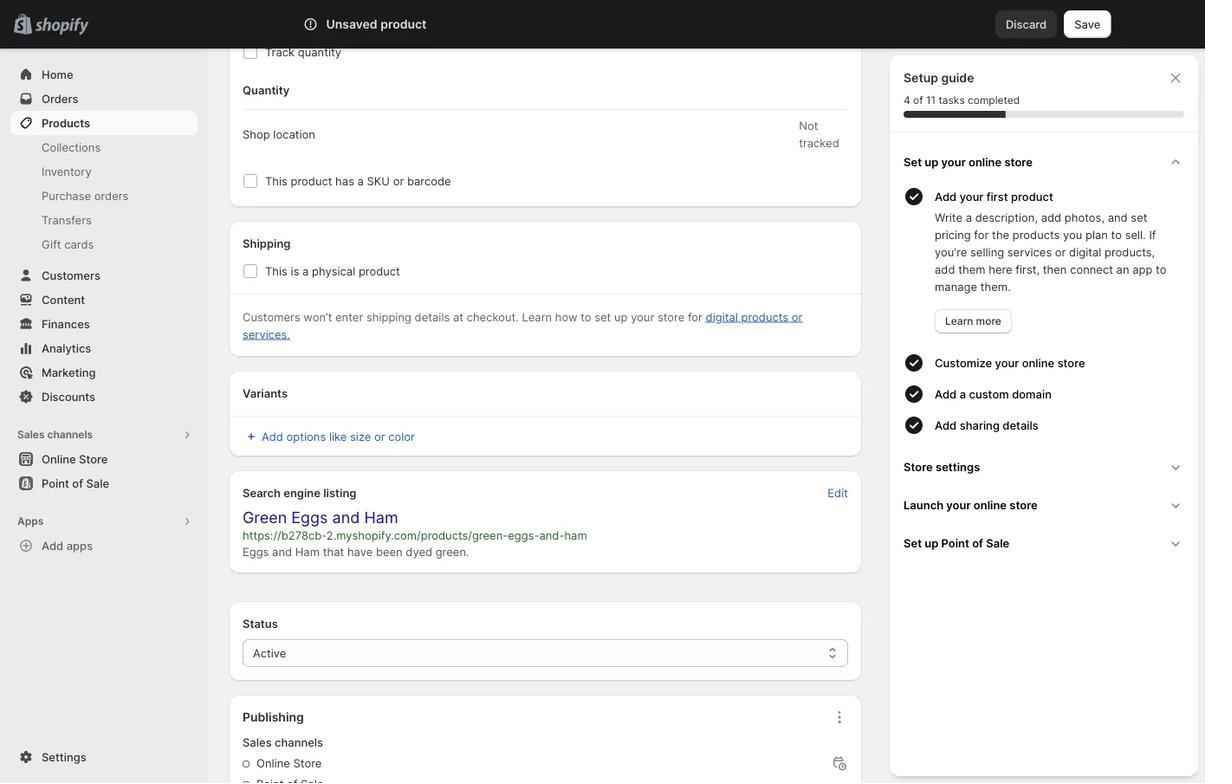 Task type: vqa. For each thing, say whether or not it's contained in the screenshot.
middle of
yes



Task type: describe. For each thing, give the bounding box(es) containing it.
learn more link
[[935, 309, 1012, 334]]

shopify image
[[35, 18, 89, 35]]

status
[[243, 617, 278, 630]]

cards
[[64, 237, 94, 251]]

add apps
[[42, 539, 93, 552]]

online store inside button
[[42, 452, 108, 466]]

point inside button
[[941, 536, 969, 550]]

apps
[[66, 539, 93, 552]]

search for search
[[379, 17, 416, 31]]

store inside online store link
[[79, 452, 108, 466]]

customize your online store button
[[935, 347, 1191, 379]]

unsaved
[[326, 17, 377, 32]]

products inside digital products or services.
[[741, 310, 788, 324]]

domain
[[1012, 387, 1052, 401]]

launch your online store
[[904, 498, 1038, 512]]

launch your online store button
[[897, 486, 1191, 524]]

online for customize your online store
[[1022, 356, 1055, 369]]

marketing
[[42, 366, 96, 379]]

search engine listing
[[243, 486, 356, 499]]

write
[[935, 211, 963, 224]]

or inside button
[[374, 430, 385, 443]]

purchase orders
[[42, 189, 129, 202]]

set up point of sale
[[904, 536, 1010, 550]]

that
[[323, 545, 344, 558]]

color
[[388, 430, 415, 443]]

your for customize
[[995, 356, 1019, 369]]

ham
[[564, 528, 587, 542]]

first,
[[1016, 263, 1040, 276]]

of inside button
[[972, 536, 983, 550]]

store settings
[[904, 460, 980, 473]]

settings
[[936, 460, 980, 473]]

1 vertical spatial for
[[688, 310, 703, 324]]

customers for customers
[[42, 269, 100, 282]]

0 vertical spatial ham
[[364, 508, 398, 527]]

transfers
[[42, 213, 92, 227]]

a inside button
[[960, 387, 966, 401]]

save
[[1074, 17, 1101, 31]]

add your first product
[[935, 190, 1053, 203]]

physical
[[312, 264, 355, 278]]

your for add
[[960, 190, 984, 203]]

a inside write a description, add photos, and set pricing for the products you plan to sell. if you're selling services or digital products, add them here first, then connect an app to manage them.
[[966, 211, 972, 224]]

add for add sharing details
[[935, 418, 957, 432]]

store inside button
[[1057, 356, 1085, 369]]

of for 11
[[913, 94, 923, 107]]

point of sale
[[42, 476, 109, 490]]

customize your online store
[[935, 356, 1085, 369]]

settings
[[42, 750, 86, 764]]

pricing
[[935, 228, 971, 241]]

transfers link
[[10, 208, 198, 232]]

add for add apps
[[42, 539, 63, 552]]

orders
[[42, 92, 78, 105]]

set up point of sale button
[[897, 524, 1191, 562]]

size
[[350, 430, 371, 443]]

add sharing details
[[935, 418, 1039, 432]]

quantity
[[243, 83, 289, 97]]

your right how
[[631, 310, 654, 324]]

1 vertical spatial online
[[256, 757, 290, 770]]

add for add options like size or color
[[262, 430, 283, 443]]

learn more
[[945, 315, 1001, 327]]

quantity
[[298, 45, 341, 58]]

eggs-
[[508, 528, 539, 542]]

marketing link
[[10, 360, 198, 385]]

a right has
[[357, 174, 364, 188]]

guide
[[941, 71, 974, 85]]

add a custom domain
[[935, 387, 1052, 401]]

photos,
[[1065, 211, 1105, 224]]

tracked
[[799, 136, 839, 149]]

0 vertical spatial online
[[969, 155, 1002, 169]]

manage
[[935, 280, 977, 293]]

app
[[1132, 263, 1153, 276]]

0 horizontal spatial to
[[581, 310, 591, 324]]

then
[[1043, 263, 1067, 276]]

or inside write a description, add photos, and set pricing for the products you plan to sell. if you're selling services or digital products, add them here first, then connect an app to manage them.
[[1055, 245, 1066, 259]]

product right unsaved
[[380, 17, 427, 32]]

product inside button
[[1011, 190, 1053, 203]]

gift
[[42, 237, 61, 251]]

here
[[989, 263, 1012, 276]]

set inside write a description, add photos, and set pricing for the products you plan to sell. if you're selling services or digital products, add them here first, then connect an app to manage them.
[[1131, 211, 1147, 224]]

engine
[[283, 486, 321, 499]]

track
[[265, 45, 295, 58]]

details inside add sharing details button
[[1003, 418, 1039, 432]]

purchase orders link
[[10, 184, 198, 208]]

finances
[[42, 317, 90, 331]]

shop location
[[243, 127, 315, 141]]

point of sale button
[[0, 471, 208, 496]]

gift cards link
[[10, 232, 198, 256]]

them.
[[980, 280, 1011, 293]]

like
[[329, 430, 347, 443]]

1 horizontal spatial store
[[293, 757, 322, 770]]

the
[[992, 228, 1009, 241]]

products link
[[10, 111, 198, 135]]

product right physical
[[359, 264, 400, 278]]

if
[[1149, 228, 1156, 241]]

customers link
[[10, 263, 198, 288]]

barcode
[[407, 174, 451, 188]]

add apps button
[[10, 534, 198, 558]]

setup
[[904, 71, 938, 85]]

green.
[[436, 545, 469, 558]]

completed
[[968, 94, 1020, 107]]

analytics
[[42, 341, 91, 355]]

1 vertical spatial add
[[935, 263, 955, 276]]

add for add a custom domain
[[935, 387, 957, 401]]

services
[[1007, 245, 1052, 259]]

is
[[291, 264, 299, 278]]

online for launch your online store
[[974, 498, 1007, 512]]

digital inside write a description, add photos, and set pricing for the products you plan to sell. if you're selling services or digital products, add them here first, then connect an app to manage them.
[[1069, 245, 1101, 259]]

services.
[[243, 327, 290, 341]]

orders link
[[10, 87, 198, 111]]

sales inside button
[[17, 428, 45, 441]]

track quantity
[[265, 45, 341, 58]]

enter
[[335, 310, 363, 324]]

set for set up point of sale
[[904, 536, 922, 550]]

4
[[904, 94, 910, 107]]

1 vertical spatial to
[[1156, 263, 1166, 276]]

discard button
[[995, 10, 1057, 38]]

search for search engine listing
[[243, 486, 281, 499]]

you
[[1063, 228, 1082, 241]]

active
[[253, 646, 286, 660]]



Task type: locate. For each thing, give the bounding box(es) containing it.
options
[[286, 430, 326, 443]]

a right write
[[966, 211, 972, 224]]

0 vertical spatial to
[[1111, 228, 1122, 241]]

sell.
[[1125, 228, 1146, 241]]

to right app
[[1156, 263, 1166, 276]]

this for this is a physical product
[[265, 264, 288, 278]]

discard
[[1006, 17, 1047, 31]]

0 vertical spatial channels
[[47, 428, 93, 441]]

1 horizontal spatial online
[[256, 757, 290, 770]]

1 vertical spatial set
[[595, 310, 611, 324]]

sku
[[367, 174, 390, 188]]

set right how
[[595, 310, 611, 324]]

first
[[987, 190, 1008, 203]]

sale inside "point of sale" link
[[86, 476, 109, 490]]

sales down discounts
[[17, 428, 45, 441]]

search up green
[[243, 486, 281, 499]]

set up sell.
[[1131, 211, 1147, 224]]

sale inside set up point of sale button
[[986, 536, 1010, 550]]

1 vertical spatial set
[[904, 536, 922, 550]]

up down launch
[[925, 536, 939, 550]]

more
[[976, 315, 1001, 327]]

your up the add your first product
[[941, 155, 966, 169]]

setup guide dialog
[[890, 55, 1198, 776]]

add left options
[[262, 430, 283, 443]]

1 horizontal spatial digital
[[1069, 245, 1101, 259]]

1 horizontal spatial to
[[1111, 228, 1122, 241]]

0 horizontal spatial of
[[72, 476, 83, 490]]

digital products or services.
[[243, 310, 803, 341]]

customers for customers won't enter shipping details at checkout. learn how to set up your store for
[[243, 310, 300, 324]]

point
[[42, 476, 69, 490], [941, 536, 969, 550]]

search inside the search button
[[379, 17, 416, 31]]

content
[[42, 293, 85, 306]]

up inside button
[[925, 155, 939, 169]]

customers
[[42, 269, 100, 282], [243, 310, 300, 324]]

1 horizontal spatial eggs
[[291, 508, 328, 527]]

0 vertical spatial of
[[913, 94, 923, 107]]

sales down publishing
[[243, 736, 272, 749]]

customers won't enter shipping details at checkout. learn how to set up your store for
[[243, 310, 706, 324]]

learn left more
[[945, 315, 973, 327]]

digital inside digital products or services.
[[706, 310, 738, 324]]

add left sharing on the right bottom
[[935, 418, 957, 432]]

0 horizontal spatial customers
[[42, 269, 100, 282]]

online store
[[42, 452, 108, 466], [256, 757, 322, 770]]

1 vertical spatial of
[[72, 476, 83, 490]]

channels
[[47, 428, 93, 441], [275, 736, 323, 749]]

online down publishing
[[256, 757, 290, 770]]

to right how
[[581, 310, 591, 324]]

1 horizontal spatial sales channels
[[243, 736, 323, 749]]

discounts
[[42, 390, 95, 403]]

sale down online store link in the left bottom of the page
[[86, 476, 109, 490]]

ham
[[364, 508, 398, 527], [295, 545, 320, 558]]

details left at
[[415, 310, 450, 324]]

1 vertical spatial ham
[[295, 545, 320, 558]]

store down sales channels button
[[79, 452, 108, 466]]

for inside write a description, add photos, and set pricing for the products you plan to sell. if you're selling services or digital products, add them here first, then connect an app to manage them.
[[974, 228, 989, 241]]

0 horizontal spatial set
[[595, 310, 611, 324]]

collections
[[42, 140, 101, 154]]

1 vertical spatial sales channels
[[243, 736, 323, 749]]

1 vertical spatial and
[[332, 508, 360, 527]]

custom
[[969, 387, 1009, 401]]

store down publishing
[[293, 757, 322, 770]]

point up apps
[[42, 476, 69, 490]]

up for set up your online store
[[925, 155, 939, 169]]

0 horizontal spatial search
[[243, 486, 281, 499]]

1 vertical spatial products
[[741, 310, 788, 324]]

this for this product has a sku or barcode
[[265, 174, 288, 188]]

your up 'add a custom domain'
[[995, 356, 1019, 369]]

point down launch your online store
[[941, 536, 969, 550]]

learn left how
[[522, 310, 552, 324]]

0 vertical spatial add
[[1041, 211, 1061, 224]]

0 horizontal spatial online store
[[42, 452, 108, 466]]

ham left that
[[295, 545, 320, 558]]

and down listing
[[332, 508, 360, 527]]

up up write
[[925, 155, 939, 169]]

1 horizontal spatial sales
[[243, 736, 272, 749]]

1 horizontal spatial add
[[1041, 211, 1061, 224]]

connect
[[1070, 263, 1113, 276]]

this
[[265, 174, 288, 188], [265, 264, 288, 278]]

add down you're
[[935, 263, 955, 276]]

how
[[555, 310, 577, 324]]

apps button
[[10, 509, 198, 534]]

0 horizontal spatial learn
[[522, 310, 552, 324]]

of right 4
[[913, 94, 923, 107]]

0 horizontal spatial online
[[42, 452, 76, 466]]

0 vertical spatial details
[[415, 310, 450, 324]]

add inside 'button'
[[42, 539, 63, 552]]

point inside "button"
[[42, 476, 69, 490]]

2 this from the top
[[265, 264, 288, 278]]

set down 4
[[904, 155, 922, 169]]

online up 'point of sale'
[[42, 452, 76, 466]]

set
[[1131, 211, 1147, 224], [595, 310, 611, 324]]

set up your online store
[[904, 155, 1033, 169]]

customers up "services."
[[243, 310, 300, 324]]

add a custom domain button
[[935, 379, 1191, 410]]

plan
[[1085, 228, 1108, 241]]

11
[[926, 94, 936, 107]]

add up write
[[935, 190, 957, 203]]

0 horizontal spatial digital
[[706, 310, 738, 324]]

1 vertical spatial up
[[614, 310, 628, 324]]

0 horizontal spatial sales
[[17, 428, 45, 441]]

1 horizontal spatial details
[[1003, 418, 1039, 432]]

not
[[799, 119, 818, 132]]

search button
[[351, 10, 854, 38]]

green
[[243, 508, 287, 527]]

0 vertical spatial online
[[42, 452, 76, 466]]

0 horizontal spatial details
[[415, 310, 450, 324]]

0 horizontal spatial store
[[79, 452, 108, 466]]

a
[[357, 174, 364, 188], [966, 211, 972, 224], [302, 264, 309, 278], [960, 387, 966, 401]]

0 horizontal spatial sale
[[86, 476, 109, 490]]

of down online store link in the left bottom of the page
[[72, 476, 83, 490]]

your
[[941, 155, 966, 169], [960, 190, 984, 203], [631, 310, 654, 324], [995, 356, 1019, 369], [946, 498, 971, 512]]

save button
[[1064, 10, 1111, 38]]

up for set up point of sale
[[925, 536, 939, 550]]

store
[[79, 452, 108, 466], [904, 460, 933, 473], [293, 757, 322, 770]]

this down "shop location"
[[265, 174, 288, 188]]

finances link
[[10, 312, 198, 336]]

have
[[347, 545, 373, 558]]

0 vertical spatial and
[[1108, 211, 1128, 224]]

of down launch your online store
[[972, 536, 983, 550]]

online store link
[[10, 447, 198, 471]]

inventory
[[42, 165, 92, 178]]

online up domain
[[1022, 356, 1055, 369]]

up right how
[[614, 310, 628, 324]]

1 horizontal spatial ham
[[364, 508, 398, 527]]

online up the add your first product
[[969, 155, 1002, 169]]

0 vertical spatial eggs
[[291, 508, 328, 527]]

product up description,
[[1011, 190, 1053, 203]]

inventory link
[[10, 159, 198, 184]]

eggs
[[291, 508, 328, 527], [243, 545, 269, 558]]

0 horizontal spatial ham
[[295, 545, 320, 558]]

0 vertical spatial set
[[904, 155, 922, 169]]

and-
[[539, 528, 564, 542]]

2 horizontal spatial and
[[1108, 211, 1128, 224]]

0 vertical spatial products
[[1013, 228, 1060, 241]]

online store down publishing
[[256, 757, 322, 770]]

edit
[[828, 486, 848, 499]]

won't
[[304, 310, 332, 324]]

1 horizontal spatial learn
[[945, 315, 973, 327]]

of
[[913, 94, 923, 107], [72, 476, 83, 490], [972, 536, 983, 550]]

add options like size or color
[[262, 430, 415, 443]]

0 vertical spatial for
[[974, 228, 989, 241]]

sales channels inside button
[[17, 428, 93, 441]]

1 horizontal spatial channels
[[275, 736, 323, 749]]

products
[[1013, 228, 1060, 241], [741, 310, 788, 324]]

of inside "button"
[[72, 476, 83, 490]]

content link
[[10, 288, 198, 312]]

0 vertical spatial search
[[379, 17, 416, 31]]

add options like size or color button
[[232, 425, 425, 449]]

details down domain
[[1003, 418, 1039, 432]]

to
[[1111, 228, 1122, 241], [1156, 263, 1166, 276], [581, 310, 591, 324]]

and inside write a description, add photos, and set pricing for the products you plan to sell. if you're selling services or digital products, add them here first, then connect an app to manage them.
[[1108, 211, 1128, 224]]

add
[[935, 190, 957, 203], [935, 387, 957, 401], [935, 418, 957, 432], [262, 430, 283, 443], [42, 539, 63, 552]]

ham up been
[[364, 508, 398, 527]]

not tracked
[[799, 119, 839, 149]]

home
[[42, 68, 73, 81]]

green eggs and ham https://b278cb-2.myshopify.com/products/green-eggs-and-ham eggs and ham that have been dyed green.
[[243, 508, 587, 558]]

channels down publishing
[[275, 736, 323, 749]]

eggs down the engine
[[291, 508, 328, 527]]

and down 'https://b278cb-' at the left
[[272, 545, 292, 558]]

0 horizontal spatial add
[[935, 263, 955, 276]]

of for sale
[[72, 476, 83, 490]]

add for add your first product
[[935, 190, 957, 203]]

customers up content
[[42, 269, 100, 282]]

checkout.
[[467, 310, 519, 324]]

unsaved product
[[326, 17, 427, 32]]

2 vertical spatial online
[[974, 498, 1007, 512]]

and up sell.
[[1108, 211, 1128, 224]]

set inside button
[[904, 155, 922, 169]]

0 vertical spatial up
[[925, 155, 939, 169]]

this left is
[[265, 264, 288, 278]]

store up launch
[[904, 460, 933, 473]]

home link
[[10, 62, 198, 87]]

online
[[969, 155, 1002, 169], [1022, 356, 1055, 369], [974, 498, 1007, 512]]

0 vertical spatial this
[[265, 174, 288, 188]]

1 vertical spatial sale
[[986, 536, 1010, 550]]

0 horizontal spatial products
[[741, 310, 788, 324]]

digital products or services. link
[[243, 310, 803, 341]]

store inside store settings button
[[904, 460, 933, 473]]

1 horizontal spatial for
[[974, 228, 989, 241]]

them
[[958, 263, 986, 276]]

add your first product element
[[900, 209, 1191, 334]]

1 set from the top
[[904, 155, 922, 169]]

0 vertical spatial online store
[[42, 452, 108, 466]]

up inside button
[[925, 536, 939, 550]]

add your first product button
[[935, 181, 1191, 209]]

a left custom
[[960, 387, 966, 401]]

product
[[380, 17, 427, 32], [291, 174, 332, 188], [1011, 190, 1053, 203], [359, 264, 400, 278]]

1 horizontal spatial set
[[1131, 211, 1147, 224]]

at
[[453, 310, 463, 324]]

set for set up your online store
[[904, 155, 922, 169]]

sales channels down publishing
[[243, 736, 323, 749]]

search right unsaved
[[379, 17, 416, 31]]

1 horizontal spatial products
[[1013, 228, 1060, 241]]

0 vertical spatial set
[[1131, 211, 1147, 224]]

1 vertical spatial digital
[[706, 310, 738, 324]]

1 vertical spatial online
[[1022, 356, 1055, 369]]

1 vertical spatial channels
[[275, 736, 323, 749]]

search
[[379, 17, 416, 31], [243, 486, 281, 499]]

sharing
[[960, 418, 1000, 432]]

0 horizontal spatial and
[[272, 545, 292, 558]]

orders
[[94, 189, 129, 202]]

1 vertical spatial sales
[[243, 736, 272, 749]]

collections link
[[10, 135, 198, 159]]

2 horizontal spatial to
[[1156, 263, 1166, 276]]

channels down discounts
[[47, 428, 93, 441]]

online inside button
[[1022, 356, 1055, 369]]

listing
[[323, 486, 356, 499]]

variants
[[243, 386, 288, 400]]

online store up 'point of sale'
[[42, 452, 108, 466]]

1 horizontal spatial and
[[332, 508, 360, 527]]

0 horizontal spatial sales channels
[[17, 428, 93, 441]]

1 horizontal spatial point
[[941, 536, 969, 550]]

your for launch
[[946, 498, 971, 512]]

1 vertical spatial this
[[265, 264, 288, 278]]

1 vertical spatial details
[[1003, 418, 1039, 432]]

channels inside button
[[47, 428, 93, 441]]

1 horizontal spatial of
[[913, 94, 923, 107]]

gift cards
[[42, 237, 94, 251]]

1 vertical spatial online store
[[256, 757, 322, 770]]

online down "settings"
[[974, 498, 1007, 512]]

set down launch
[[904, 536, 922, 550]]

2 vertical spatial up
[[925, 536, 939, 550]]

a right is
[[302, 264, 309, 278]]

selling
[[970, 245, 1004, 259]]

online inside button
[[42, 452, 76, 466]]

learn inside "link"
[[945, 315, 973, 327]]

2 vertical spatial to
[[581, 310, 591, 324]]

0 vertical spatial customers
[[42, 269, 100, 282]]

2 horizontal spatial of
[[972, 536, 983, 550]]

0 horizontal spatial for
[[688, 310, 703, 324]]

0 vertical spatial sales
[[17, 428, 45, 441]]

0 vertical spatial point
[[42, 476, 69, 490]]

1 horizontal spatial search
[[379, 17, 416, 31]]

2 vertical spatial of
[[972, 536, 983, 550]]

2 horizontal spatial store
[[904, 460, 933, 473]]

your right launch
[[946, 498, 971, 512]]

1 horizontal spatial online store
[[256, 757, 322, 770]]

0 vertical spatial sales channels
[[17, 428, 93, 441]]

launch
[[904, 498, 944, 512]]

1 vertical spatial search
[[243, 486, 281, 499]]

to left sell.
[[1111, 228, 1122, 241]]

1 this from the top
[[265, 174, 288, 188]]

publishing
[[243, 710, 304, 725]]

add left the "apps"
[[42, 539, 63, 552]]

1 horizontal spatial customers
[[243, 310, 300, 324]]

1 vertical spatial point
[[941, 536, 969, 550]]

product left has
[[291, 174, 332, 188]]

sale down launch your online store
[[986, 536, 1010, 550]]

set inside button
[[904, 536, 922, 550]]

sales channels down discounts
[[17, 428, 93, 441]]

add down 'add your first product' button
[[1041, 211, 1061, 224]]

eggs down 'https://b278cb-' at the left
[[243, 545, 269, 558]]

2 vertical spatial and
[[272, 545, 292, 558]]

0 horizontal spatial point
[[42, 476, 69, 490]]

you're
[[935, 245, 967, 259]]

1 vertical spatial eggs
[[243, 545, 269, 558]]

1 horizontal spatial sale
[[986, 536, 1010, 550]]

add down customize
[[935, 387, 957, 401]]

products inside write a description, add photos, and set pricing for the products you plan to sell. if you're selling services or digital products, add them here first, then connect an app to manage them.
[[1013, 228, 1060, 241]]

1 vertical spatial customers
[[243, 310, 300, 324]]

store settings button
[[897, 448, 1191, 486]]

or inside digital products or services.
[[792, 310, 803, 324]]

0 horizontal spatial channels
[[47, 428, 93, 441]]

0 horizontal spatial eggs
[[243, 545, 269, 558]]

2 set from the top
[[904, 536, 922, 550]]

setup guide
[[904, 71, 974, 85]]

0 vertical spatial digital
[[1069, 245, 1101, 259]]

your left first
[[960, 190, 984, 203]]



